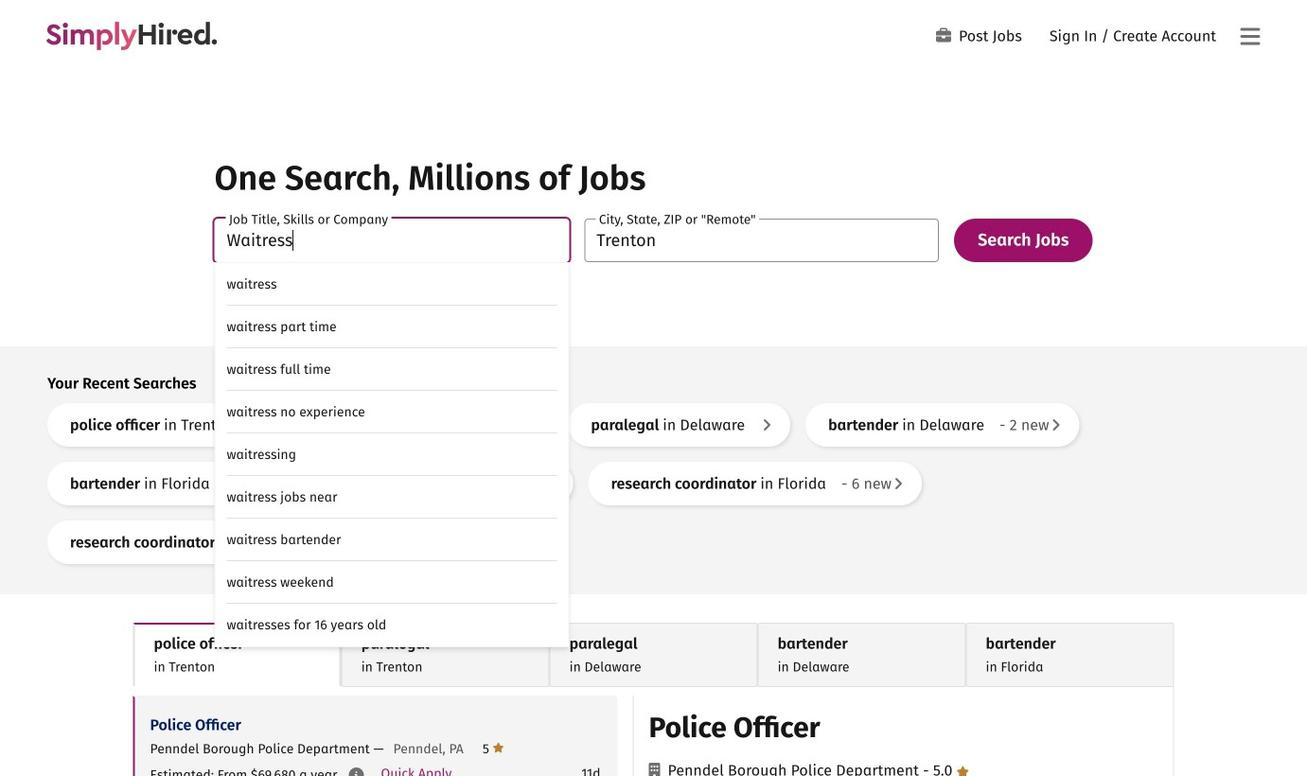 Task type: vqa. For each thing, say whether or not it's contained in the screenshot.
Cruise Ship Staff - Virtual Job Fair @ Norwegian Cruise Line!! element
no



Task type: locate. For each thing, give the bounding box(es) containing it.
1 horizontal spatial angle right image
[[894, 476, 903, 491]]

None text field
[[214, 219, 569, 262]]

angle right image
[[251, 417, 260, 432], [762, 417, 772, 432]]

1 vertical spatial 5 out of 5 stars element
[[919, 762, 969, 776]]

3 option from the top
[[215, 348, 568, 391]]

8 option from the top
[[215, 561, 568, 604]]

0 horizontal spatial angle right image
[[283, 476, 293, 491]]

0 horizontal spatial angle right image
[[251, 417, 260, 432]]

6 option from the top
[[215, 476, 568, 519]]

tab list
[[133, 623, 1174, 687]]

None field
[[214, 219, 569, 647], [584, 219, 939, 262], [214, 219, 569, 647], [584, 219, 939, 262]]

0 vertical spatial 5 out of 5 stars element
[[483, 740, 504, 757]]

None text field
[[584, 219, 939, 262]]

5 out of 5 stars element
[[483, 740, 504, 757], [919, 762, 969, 776]]

0 horizontal spatial 5 out of 5 stars element
[[483, 740, 504, 757]]

1 horizontal spatial 5 out of 5 stars element
[[919, 762, 969, 776]]

2 angle right image from the left
[[762, 417, 772, 432]]

9 option from the top
[[215, 604, 568, 647]]

star image
[[957, 766, 969, 776]]

option
[[215, 263, 568, 306], [215, 306, 568, 348], [215, 348, 568, 391], [215, 391, 568, 434], [215, 434, 568, 476], [215, 476, 568, 519], [215, 519, 568, 561], [215, 561, 568, 604], [215, 604, 568, 647]]

2 option from the top
[[215, 306, 568, 348]]

5 option from the top
[[215, 434, 568, 476]]

list box
[[214, 262, 569, 647]]

1 horizontal spatial angle right image
[[762, 417, 772, 432]]

angle right image
[[1051, 417, 1061, 432], [283, 476, 293, 491], [894, 476, 903, 491]]



Task type: describe. For each thing, give the bounding box(es) containing it.
building image
[[649, 763, 660, 776]]

star image
[[493, 740, 504, 755]]

1 option from the top
[[215, 263, 568, 306]]

job salary disclaimer image
[[349, 768, 364, 776]]

2 horizontal spatial angle right image
[[1051, 417, 1061, 432]]

main menu image
[[1240, 25, 1260, 48]]

1 angle right image from the left
[[251, 417, 260, 432]]

simplyhired logo image
[[45, 22, 218, 50]]

4 option from the top
[[215, 391, 568, 434]]

briefcase image
[[936, 28, 951, 43]]

7 option from the top
[[215, 519, 568, 561]]



